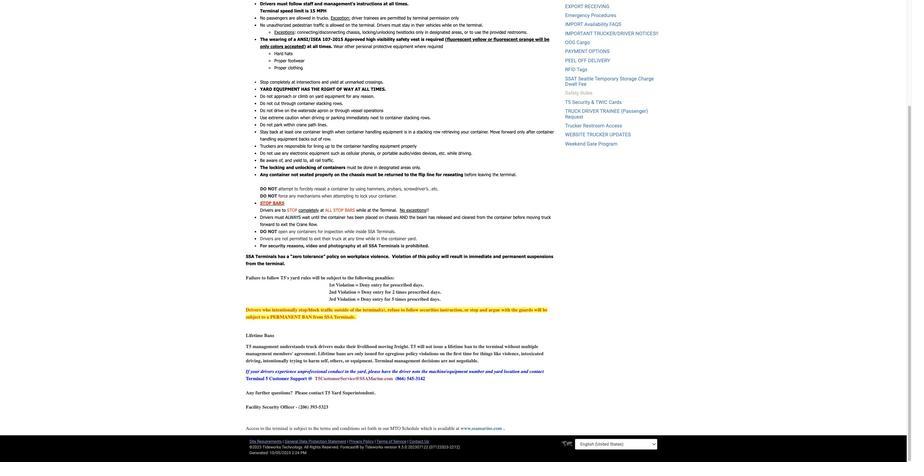 Task type: describe. For each thing, give the bounding box(es) containing it.
returned
[[385, 172, 404, 177]]

5 inside the if your drivers experience unprofessional conduct in the yard, please have the driver note the machine/equipment number and yard location and contact terminal 5 customer support @ t5customerservice@ssamarine.com (866) 545-3142
[[266, 377, 268, 382]]

facility
[[246, 405, 261, 410]]

have
[[382, 369, 391, 375]]

drivers inside t5 management understands truck drivers make their livelihood moving freight. t5 will not issue a lifetime ban to the terminal without multiple management members' agreement. lifetime bans are only issued for egregious policy violations on the first time for things like violence, intoxicated driving, intentionally trying to harm self, others, or equipment. terminal management decisions are not negotiable.
[[319, 344, 333, 350]]

our
[[383, 427, 389, 432]]

yard inside the if your drivers experience unprofessional conduct in the yard, please have the driver note the machine/equipment number and yard location and contact terminal 5 customer support @ t5customerservice@ssamarine.com (866) 545-3142
[[494, 369, 503, 375]]

lifetime bans
[[246, 333, 274, 339]]

no inside stop bars drivers are to stop completely at all stop bars while at the terminal. no exceptions !! drivers must always wait until the container has been placed on chassis and the beam has released and cleared from the container before moving truck forward to exit the crane row. do not open any containers for inspection while inside ssa terminals. drivers are not permitted to exit their truck at any time while in the container yard. for security reasons, video and photography at all ssa terminals is prohibited.
[[400, 208, 405, 213]]

others,
[[330, 359, 344, 364]]

©2023 tideworks
[[250, 446, 281, 450]]

the up chassis,
[[352, 22, 358, 27]]

of down the rail
[[318, 165, 322, 170]]

procedures
[[592, 12, 617, 18]]

times. inside drivers must follow staff and management's instructions at all times. terminal speed limit is 15 mph no passengers are allowed in trucks. exception: driver trainees are permitted by terminal permission only no unauthorized pedestrian traffic is allowed on the terminal. drivers must stay in their vehicles while on the terminal. exceptions : connecting/disconnecting chassis, locking/unlocking twistlocks only in designated areas, or to use the provided restrooms.
[[396, 1, 409, 6]]

2 do from the top
[[260, 101, 266, 106]]

cards
[[609, 99, 622, 105]]

only up vest
[[416, 29, 424, 34]]

hard hats proper footwear proper clothing
[[275, 51, 305, 70]]

to up site requirements link
[[261, 427, 264, 432]]

1 vertical spatial handling
[[260, 136, 276, 141]]

1 vertical spatial truck
[[332, 236, 342, 241]]

0 horizontal spatial chassis
[[350, 172, 365, 177]]

0 vertical spatial management
[[253, 344, 279, 350]]

must down the done
[[366, 172, 377, 177]]

is left 15
[[305, 8, 309, 13]]

violation right 2nd
[[338, 290, 357, 295]]

to up open
[[276, 222, 280, 227]]

to left the following
[[343, 276, 347, 281]]

rules
[[581, 90, 593, 96]]

cellular
[[347, 151, 360, 156]]

containers inside stop bars drivers are to stop completely at all stop bars while at the terminal. no exceptions !! drivers must always wait until the container has been placed on chassis and the beam has released and cleared from the container before moving truck forward to exit the crane row. do not open any containers for inspection while inside ssa terminals. drivers are not permitted to exit their truck at any time while in the container yard. for security reasons, video and photography at all ssa terminals is prohibited.
[[297, 229, 317, 234]]

and right "number" at right bottom
[[486, 369, 493, 375]]

to right ban
[[474, 344, 478, 350]]

is right which
[[434, 427, 437, 432]]

to left lock
[[355, 194, 359, 199]]

beam
[[417, 215, 427, 220]]

in down 15
[[312, 15, 316, 20]]

using
[[356, 186, 366, 191]]

the right leaving
[[493, 172, 499, 177]]

must inside stop bars drivers are to stop completely at all stop bars while at the terminal. no exceptions !! drivers must always wait until the container has been placed on chassis and the beam has released and cleared from the container before moving truck forward to exit the crane row. do not open any containers for inspection while inside ssa terminals. drivers are not permitted to exit their truck at any time while in the container yard. for security reasons, video and photography at all ssa terminals is prohibited.
[[275, 215, 284, 220]]

in right stay
[[412, 22, 415, 27]]

charge
[[639, 76, 654, 82]]

are up machine/equipment
[[441, 359, 448, 364]]

intentionally inside drivers who intentionally stop/block traffic outside of the terminal(s), refuse to follow securities instruction, or stop and argue with the guards will be subject to a permanent ban from ssa terminals.
[[272, 308, 298, 313]]

permanent
[[503, 254, 526, 259]]

(07122023-
[[430, 446, 450, 450]]

the down exceptions
[[410, 215, 416, 220]]

violation up outside
[[337, 297, 356, 302]]

of up accepted
[[288, 37, 292, 42]]

by inside the site requirements | general data protection statement | privacy policy | terms of service | contact us ©2023 tideworks technology. all rights reserved. forecast® by tideworks version 9.5.0.202307122 (07122023-2212) generated: 10/05/2023 2:24 pm
[[360, 446, 364, 450]]

before inside stop bars drivers are to stop completely at all stop bars while at the terminal. no exceptions !! drivers must always wait until the container has been placed on chassis and the beam has released and cleared from the container before moving truck forward to exit the crane row. do not open any containers for inspection while inside ssa terminals. drivers are not permitted to exit their truck at any time while in the container yard. for security reasons, video and photography at all ssa terminals is prohibited.
[[513, 215, 525, 220]]

yard
[[260, 87, 272, 92]]

0 horizontal spatial through
[[281, 101, 296, 106]]

apron
[[318, 108, 329, 113]]

designated inside stop completely at intersections and yield at unmarked crossings. yard equipment has the right of way at all times. do not approach or climb on yard equipment for any reason. do not cut through container stacking rows. do not drive on the waterside apron or through vessel operations use extreme caution when driving or parking immediately next to container stacking rows. do not park within crane path lines. stay back at least one container length when container handling equipment is in a stacking row retrieving your container. move forward only after container handling equipment backs out of row. truckers are responsible for lining up to the container handling equipment properly do not use any electronic equipment such as cellular phones, or portable audio/video devices, etc. while driving. be aware of, and yield to, all rail traffic. the locking and unlocking of containers must be done in designated areas only.
[[379, 165, 400, 170]]

are inside stop completely at intersections and yield at unmarked crossings. yard equipment has the right of way at all times. do not approach or climb on yard equipment for any reason. do not cut through container stacking rows. do not drive on the waterside apron or through vessel operations use extreme caution when driving or parking immediately next to container stacking rows. do not park within crane path lines. stay back at least one container length when container handling equipment is in a stacking row retrieving your container. move forward only after container handling equipment backs out of row. truckers are responsible for lining up to the container handling equipment properly do not use any electronic equipment such as cellular phones, or portable audio/video devices, etc. while driving. be aware of, and yield to, all rail traffic. the locking and unlocking of containers must be done in designated areas only.
[[277, 144, 283, 149]]

1 vertical spatial stacking
[[404, 115, 420, 120]]

1 fluorescent from the left
[[447, 37, 472, 42]]

your inside stop completely at intersections and yield at unmarked crossings. yard equipment has the right of way at all times. do not approach or climb on yard equipment for any reason. do not cut through container stacking rows. do not drive on the waterside apron or through vessel operations use extreme caution when driving or parking immediately next to container stacking rows. do not park within crane path lines. stay back at least one container length when container handling equipment is in a stacking row retrieving your container. move forward only after container handling equipment backs out of row. truckers are responsible for lining up to the container handling equipment properly do not use any electronic equipment such as cellular phones, or portable audio/video devices, etc. while driving. be aware of, and yield to, all rail traffic. the locking and unlocking of containers must be done in designated areas only.
[[461, 129, 470, 134]]

1 do from the top
[[260, 186, 267, 191]]

from inside drivers who intentionally stop/block traffic outside of the terminal(s), refuse to follow securities instruction, or stop and argue with the guards will be subject to a permanent ban from ssa terminals.
[[313, 315, 323, 320]]

equipment
[[274, 87, 300, 92]]

forcibly
[[300, 186, 313, 191]]

container left yard.
[[389, 236, 407, 241]]

path
[[308, 122, 317, 127]]

accepted
[[285, 44, 304, 49]]

0 horizontal spatial policy
[[327, 254, 339, 259]]

cargo
[[577, 40, 590, 45]]

designated inside drivers must follow staff and management's instructions at all times. terminal speed limit is 15 mph no passengers are allowed in trucks. exception: driver trainees are permitted by terminal permission only no unauthorized pedestrian traffic is allowed on the terminal. drivers must stay in their vehicles while on the terminal. exceptions : connecting/disconnecting chassis, locking/unlocking twistlocks only in designated areas, or to use the provided restrooms.
[[430, 29, 451, 34]]

are down speed
[[289, 15, 295, 20]]

which
[[421, 427, 432, 432]]

on up areas,
[[453, 22, 458, 27]]

for down out
[[307, 144, 313, 149]]

2 proper from the top
[[275, 65, 287, 70]]

stop
[[260, 79, 269, 84]]

0 horizontal spatial terminal
[[273, 427, 288, 432]]

4 do from the top
[[260, 122, 266, 127]]

of inside drivers who intentionally stop/block traffic outside of the terminal(s), refuse to follow securities instruction, or stop and argue with the guards will be subject to a permanent ban from ssa terminals.
[[350, 308, 354, 313]]

conditions
[[340, 427, 360, 432]]

the left terminal(s),
[[355, 308, 362, 313]]

traffic inside drivers who intentionally stop/block traffic outside of the terminal(s), refuse to follow securities instruction, or stop and argue with the guards will be subject to a permanent ban from ssa terminals.
[[321, 308, 333, 313]]

suspensions
[[528, 254, 554, 259]]

reasons,
[[287, 243, 305, 248]]

vehicles
[[426, 22, 441, 27]]

only up areas,
[[451, 15, 459, 20]]

1 proper from the top
[[275, 58, 287, 63]]

and inside drivers must follow staff and management's instructions at all times. terminal speed limit is 15 mph no passengers are allowed in trucks. exception: driver trainees are permitted by terminal permission only no unauthorized pedestrian traffic is allowed on the terminal. drivers must stay in their vehicles while on the terminal. exceptions : connecting/disconnecting chassis, locking/unlocking twistlocks only in designated areas, or to use the provided restrooms.
[[315, 1, 323, 6]]

1 vertical spatial access
[[246, 427, 259, 432]]

the inside stop completely at intersections and yield at unmarked crossings. yard equipment has the right of way at all times. do not approach or climb on yard equipment for any reason. do not cut through container stacking rows. do not drive on the waterside apron or through vessel operations use extreme caution when driving or parking immediately next to container stacking rows. do not park within crane path lines. stay back at least one container length when container handling equipment is in a stacking row retrieving your container. move forward only after container handling equipment backs out of row. truckers are responsible for lining up to the container handling equipment properly do not use any electronic equipment such as cellular phones, or portable audio/video devices, etc. while driving. be aware of, and yield to, all rail traffic. the locking and unlocking of containers must be done in designated areas only.
[[260, 165, 268, 170]]

must up speed
[[277, 1, 288, 6]]

1 vertical spatial when
[[335, 129, 346, 134]]

intersections
[[297, 79, 321, 84]]

experience
[[275, 369, 297, 375]]

are up security
[[275, 236, 281, 241]]

a inside stop completely at intersections and yield at unmarked crossings. yard equipment has the right of way at all times. do not approach or climb on yard equipment for any reason. do not cut through container stacking rows. do not drive on the waterside apron or through vessel operations use extreme caution when driving or parking immediately next to container stacking rows. do not park within crane path lines. stay back at least one container length when container handling equipment is in a stacking row retrieving your container. move forward only after container handling equipment backs out of row. truckers are responsible for lining up to the container handling equipment properly do not use any electronic equipment such as cellular phones, or portable audio/video devices, etc. while driving. be aware of, and yield to, all rail traffic. the locking and unlocking of containers must be done in designated areas only.
[[413, 129, 416, 134]]

etc.
[[439, 151, 446, 156]]

2 not from the top
[[268, 194, 277, 199]]

restrooms.
[[508, 29, 528, 34]]

are right bans
[[347, 352, 354, 357]]

(206)
[[299, 405, 309, 410]]

container down locking
[[270, 172, 290, 177]]

refuse
[[388, 308, 400, 313]]

superintendent.
[[343, 391, 375, 396]]

2 vertical spatial entry
[[373, 297, 384, 302]]

1 vertical spatial required
[[428, 44, 443, 49]]

0 horizontal spatial bars
[[273, 201, 285, 206]]

lifetime
[[448, 344, 464, 350]]

all down ansi/isea on the top of the page
[[313, 44, 318, 49]]

crossings.
[[365, 79, 384, 84]]

egregious
[[386, 352, 405, 357]]

to left forcibly
[[295, 186, 298, 191]]

0 vertical spatial truck
[[542, 215, 551, 220]]

caution
[[285, 115, 299, 120]]

is inside stop bars drivers are to stop completely at all stop bars while at the terminal. no exceptions !! drivers must always wait until the container has been placed on chassis and the beam has released and cleared from the container before moving truck forward to exit the crane row. do not open any containers for inspection while inside ssa terminals. drivers are not permitted to exit their truck at any time while in the container yard. for security reasons, video and photography at all ssa terminals is prohibited.
[[401, 243, 405, 248]]

for down way at the left of the page
[[346, 94, 352, 99]]

in up the audio/video
[[409, 129, 412, 134]]

at inside drivers must follow staff and management's instructions at all times. terminal speed limit is 15 mph no passengers are allowed in trucks. exception: driver trainees are permitted by terminal permission only no unauthorized pedestrian traffic is allowed on the terminal. drivers must stay in their vehicles while on the terminal. exceptions : connecting/disconnecting chassis, locking/unlocking twistlocks only in designated areas, or to use the provided restrooms.
[[384, 1, 388, 6]]

1 horizontal spatial through
[[335, 108, 350, 113]]

contact inside the if your drivers experience unprofessional conduct in the yard, please have the driver note the machine/equipment number and yard location and contact terminal 5 customer support @ t5customerservice@ssamarine.com (866) 545-3142
[[530, 369, 544, 375]]

to right failure
[[262, 276, 266, 281]]

chassis,
[[347, 29, 361, 34]]

all inside stop completely at intersections and yield at unmarked crossings. yard equipment has the right of way at all times. do not approach or climb on yard equipment for any reason. do not cut through container stacking rows. do not drive on the waterside apron or through vessel operations use extreme caution when driving or parking immediately next to container stacking rows. do not park within crane path lines. stay back at least one container length when container handling equipment is in a stacking row retrieving your container. move forward only after container handling equipment backs out of row. truckers are responsible for lining up to the container handling equipment properly do not use any electronic equipment such as cellular phones, or portable audio/video devices, etc. while driving. be aware of, and yield to, all rail traffic. the locking and unlocking of containers must be done in designated areas only.
[[310, 158, 314, 163]]

1 vertical spatial properly
[[315, 172, 333, 177]]

and up right
[[322, 79, 329, 84]]

2 vertical spatial management
[[395, 359, 421, 364]]

do inside stop bars drivers are to stop completely at all stop bars while at the terminal. no exceptions !! drivers must always wait until the container has been placed on chassis and the beam has released and cleared from the container before moving truck forward to exit the crane row. do not open any containers for inspection while inside ssa terminals. drivers are not permitted to exit their truck at any time while in the container yard. for security reasons, video and photography at all ssa terminals is prohibited.
[[260, 229, 267, 234]]

at up of at top
[[340, 79, 344, 84]]

will inside failure to follow t5's yard rules will be subject to the following penalties: 1st violation = deny entry for prescribed days. 2nd violation = deny entry for 2 times prescribed days. 3rd violation = deny entry for 5 times prescribed days.
[[312, 276, 320, 281]]

move
[[491, 129, 500, 134]]

1 horizontal spatial has
[[347, 215, 354, 220]]

equipment.
[[351, 359, 374, 364]]

all inside drivers must follow staff and management's instructions at all times. terminal speed limit is 15 mph no passengers are allowed in trucks. exception: driver trainees are permitted by terminal permission only no unauthorized pedestrian traffic is allowed on the terminal. drivers must stay in their vehicles while on the terminal. exceptions : connecting/disconnecting chassis, locking/unlocking twistlocks only in designated areas, or to use the provided restrooms.
[[389, 1, 394, 6]]

0 vertical spatial times
[[396, 290, 407, 295]]

2 vertical spatial days.
[[430, 297, 441, 302]]

only inside t5 management understands truck drivers make their livelihood moving freight. t5 will not issue a lifetime ban to the terminal without multiple management members' agreement. lifetime bans are only issued for egregious policy violations on the first time for things like violence, intoxicated driving, intentionally trying to harm self, others, or equipment. terminal management decisions are not negotiable.
[[355, 352, 364, 357]]

locking/unlocking
[[363, 29, 395, 34]]

one
[[295, 129, 302, 134]]

3 do from the top
[[260, 108, 266, 113]]

0 horizontal spatial before
[[465, 172, 477, 177]]

the left the terms
[[313, 427, 319, 432]]

generated:
[[250, 452, 269, 456]]

any for any further questions?  please contact t5 yard superintendent.
[[246, 391, 254, 396]]

for left things
[[473, 352, 479, 357]]

0 horizontal spatial security
[[263, 405, 279, 410]]

the down only.
[[410, 172, 418, 177]]

3rd
[[329, 297, 336, 302]]

at right )
[[307, 44, 312, 49]]

us
[[425, 440, 429, 445]]

request
[[566, 114, 584, 120]]

important
[[566, 31, 593, 36]]

to up general data protection statement link
[[309, 427, 312, 432]]

1 vertical spatial prescribed
[[408, 290, 430, 295]]

in right the done
[[374, 165, 378, 170]]

1 horizontal spatial stop
[[287, 208, 297, 213]]

1 vertical spatial bars
[[345, 208, 355, 213]]

container up waterside on the top left
[[298, 101, 315, 106]]

be
[[260, 158, 265, 163]]

their inside drivers must follow staff and management's instructions at all times. terminal speed limit is 15 mph no passengers are allowed in trucks. exception: driver trainees are permitted by terminal permission only no unauthorized pedestrian traffic is allowed on the terminal. drivers must stay in their vehicles while on the terminal. exceptions : connecting/disconnecting chassis, locking/unlocking twistlocks only in designated areas, or to use the provided restrooms.
[[416, 22, 425, 27]]

on down such
[[335, 172, 340, 177]]

while inside stop completely at intersections and yield at unmarked crossings. yard equipment has the right of way at all times. do not approach or climb on yard equipment for any reason. do not cut through container stacking rows. do not drive on the waterside apron or through vessel operations use extreme caution when driving or parking immediately next to container stacking rows. do not park within crane path lines. stay back at least one container length when container handling equipment is in a stacking row retrieving your container. move forward only after container handling equipment backs out of row. truckers are responsible for lining up to the container handling equipment properly do not use any electronic equipment such as cellular phones, or portable audio/video devices, etc. while driving. be aware of, and yield to, all rail traffic. the locking and unlocking of containers must be done in designated areas only.
[[448, 151, 457, 156]]

flip
[[419, 172, 426, 177]]

to right the next
[[380, 115, 384, 120]]

1 vertical spatial days.
[[431, 290, 441, 295]]

visibility
[[377, 37, 395, 42]]

1 vertical spatial management
[[246, 352, 272, 357]]

0 vertical spatial stacking
[[316, 101, 332, 106]]

0 vertical spatial exit
[[281, 222, 288, 227]]

2 horizontal spatial policy
[[428, 254, 440, 259]]

container up inspection
[[328, 215, 346, 220]]

are down force
[[275, 208, 281, 213]]

driving
[[312, 115, 325, 120]]

mto
[[391, 427, 401, 432]]

terminal. up yellow at right top
[[467, 22, 484, 27]]

to up video
[[309, 236, 313, 241]]

0 vertical spatial when
[[300, 115, 311, 120]]

or inside fluorescent yellow or fluorescent orange will be only colors accepted
[[488, 37, 493, 42]]

right
[[321, 87, 335, 92]]

terminal inside drivers must follow staff and management's instructions at all times. terminal speed limit is 15 mph no passengers are allowed in trucks. exception: driver trainees are permitted by terminal permission only no unauthorized pedestrian traffic is allowed on the terminal. drivers must stay in their vehicles while on the terminal. exceptions : connecting/disconnecting chassis, locking/unlocking twistlocks only in designated areas, or to use the provided restrooms.
[[413, 15, 429, 20]]

while inside drivers must follow staff and management's instructions at all times. terminal speed limit is 15 mph no passengers are allowed in trucks. exception: driver trainees are permitted by terminal permission only no unauthorized pedestrian traffic is allowed on the terminal. drivers must stay in their vehicles while on the terminal. exceptions : connecting/disconnecting chassis, locking/unlocking twistlocks only in designated areas, or to use the provided restrooms.
[[442, 22, 452, 27]]

force
[[279, 194, 288, 199]]

2 vertical spatial deny
[[361, 297, 372, 302]]

1 vertical spatial deny
[[362, 290, 372, 295]]

terminal. down trainees at the top left
[[359, 22, 376, 27]]

2 vertical spatial handling
[[363, 144, 379, 149]]

while down inside
[[366, 236, 376, 241]]

way
[[344, 87, 354, 92]]

all
[[304, 446, 309, 450]]

for right issued
[[379, 352, 385, 357]]

1 vertical spatial =
[[358, 290, 360, 295]]

traffic.
[[322, 158, 335, 163]]

0 horizontal spatial allowed
[[297, 15, 311, 20]]

www.ssamarine.com
[[461, 427, 502, 432]]

container. inside stop completely at intersections and yield at unmarked crossings. yard equipment has the right of way at all times. do not approach or climb on yard equipment for any reason. do not cut through container stacking rows. do not drive on the waterside apron or through vessel operations use extreme caution when driving or parking immediately next to container stacking rows. do not park within crane path lines. stay back at least one container length when container handling equipment is in a stacking row retrieving your container. move forward only after container handling equipment backs out of row. truckers are responsible for lining up to the container handling equipment properly do not use any electronic equipment such as cellular phones, or portable audio/video devices, etc. while driving. be aware of, and yield to, all rail traffic. the locking and unlocking of containers must be done in designated areas only.
[[471, 129, 489, 134]]

must left stay
[[392, 22, 401, 27]]

by inside drivers must follow staff and management's instructions at all times. terminal speed limit is 15 mph no passengers are allowed in trucks. exception: driver trainees are permitted by terminal permission only no unauthorized pedestrian traffic is allowed on the terminal. drivers must stay in their vehicles while on the terminal. exceptions : connecting/disconnecting chassis, locking/unlocking twistlocks only in designated areas, or to use the provided restrooms.
[[407, 15, 412, 20]]

2 vertical spatial prescribed
[[408, 297, 429, 302]]

1 do from the top
[[260, 94, 266, 99]]

safety
[[397, 37, 410, 42]]

-
[[296, 405, 298, 410]]

for left 2
[[385, 290, 391, 295]]

on inside stop bars drivers are to stop completely at all stop bars while at the terminal. no exceptions !! drivers must always wait until the container has been placed on chassis and the beam has released and cleared from the container before moving truck forward to exit the crane row. do not open any containers for inspection while inside ssa terminals. drivers are not permitted to exit their truck at any time while in the container yard. for security reasons, video and photography at all ssa terminals is prohibited.
[[379, 215, 384, 220]]

container right after
[[537, 129, 554, 134]]

weekend gate program link
[[566, 141, 618, 147]]

not down "first"
[[449, 359, 456, 364]]

ssa up workplace
[[369, 243, 377, 248]]

1 horizontal spatial exit
[[314, 236, 321, 241]]

any for any container not seated properly on the chassis must be returned to the flip line for reseating before leaving the terminal.
[[260, 172, 268, 177]]

container down 'immediately'
[[347, 129, 364, 134]]

subject inside drivers who intentionally stop/block traffic outside of the terminal(s), refuse to follow securities instruction, or stop and argue with the guards will be subject to a permanent ban from ssa terminals.
[[246, 315, 261, 320]]

0 horizontal spatial yield
[[293, 158, 302, 163]]

will inside ssa terminals has a "zero tolerance" policy on workplace violence.  violation of this policy will result in immediate and permanent suspensions from the terminal.
[[441, 254, 449, 259]]

not up violations
[[426, 344, 433, 350]]

clothing
[[288, 65, 303, 70]]

payment
[[566, 49, 588, 54]]

permanent
[[270, 315, 301, 320]]

access inside export receiving emergency procedures import availability faqs important trucker/driver notices!! oog cargo payment options peel off delivery rfid tags ssat seattle temporary storage charge dwell fee safety rules t5 security & twic cards truck driver trainee (passenger) request trucker restroom access website trucker updates weekend gate program
[[606, 123, 623, 129]]

1 vertical spatial rows.
[[421, 115, 431, 120]]

and right video
[[319, 243, 327, 248]]

truck inside t5 management understands truck drivers make their livelihood moving freight. t5 will not issue a lifetime ban to the terminal without multiple management members' agreement. lifetime bans are only issued for egregious policy violations on the first time for things like violence, intoxicated driving, intentionally trying to harm self, others, or equipment. terminal management decisions are not negotiable.
[[306, 344, 317, 350]]

to down areas
[[405, 172, 409, 177]]

2 fluorescent from the left
[[494, 37, 518, 42]]

0 vertical spatial yield
[[330, 79, 339, 84]]

the up things
[[479, 344, 485, 350]]

park
[[274, 122, 283, 127]]

0 vertical spatial entry
[[372, 283, 382, 288]]

schedule
[[402, 427, 420, 432]]

&
[[592, 99, 595, 105]]

at down mechanisms
[[320, 208, 324, 213]]

any right open
[[289, 229, 296, 234]]

9.5.0.202307122
[[398, 446, 429, 450]]

statement
[[328, 440, 347, 445]]

be inside drivers who intentionally stop/block traffic outside of the terminal(s), refuse to follow securities instruction, or stop and argue with the guards will be subject to a permanent ban from ssa terminals.
[[543, 308, 548, 313]]

2 vertical spatial stacking
[[417, 129, 432, 134]]

any up of,
[[282, 151, 289, 156]]

such
[[331, 151, 340, 156]]

and inside ssa terminals has a "zero tolerance" policy on workplace violence.  violation of this policy will result in immediate and permanent suspensions from the terminal.
[[493, 254, 501, 259]]

2 vertical spatial =
[[357, 297, 360, 302]]

the left "first"
[[446, 352, 453, 357]]

to inside drivers must follow staff and management's instructions at all times. terminal speed limit is 15 mph no passengers are allowed in trucks. exception: driver trainees are permitted by terminal permission only no unauthorized pedestrian traffic is allowed on the terminal. drivers must stay in their vehicles while on the terminal. exceptions : connecting/disconnecting chassis, locking/unlocking twistlocks only in designated areas, or to use the provided restrooms.
[[470, 29, 474, 34]]

intentionally inside t5 management understands truck drivers make their livelihood moving freight. t5 will not issue a lifetime ban to the terminal without multiple management members' agreement. lifetime bans are only issued for egregious policy violations on the first time for things like violence, intoxicated driving, intentionally trying to harm self, others, or equipment. terminal management decisions are not negotiable.
[[263, 359, 289, 364]]

members'
[[273, 352, 293, 357]]

truckers
[[260, 144, 276, 149]]

0 vertical spatial deny
[[360, 283, 370, 288]]

staff
[[304, 1, 313, 6]]

0 vertical spatial prescribed
[[391, 283, 412, 288]]

other
[[345, 44, 355, 49]]

of right out
[[319, 136, 322, 141]]

0 vertical spatial required
[[426, 37, 444, 42]]

not left "drive"
[[267, 108, 273, 113]]

only inside fluorescent yellow or fluorescent orange will be only colors accepted
[[260, 44, 269, 49]]

the up t5customerservice@ssamarine.com
[[350, 369, 356, 375]]

will inside drivers who intentionally stop/block traffic outside of the terminal(s), refuse to follow securities instruction, or stop and argue with the guards will be subject to a permanent ban from ssa terminals.
[[535, 308, 542, 313]]

0 horizontal spatial times.
[[319, 44, 333, 49]]

terminals inside ssa terminals has a "zero tolerance" policy on workplace violence.  violation of this policy will result in immediate and permanent suspensions from the terminal.
[[256, 254, 277, 259]]

issue
[[434, 344, 444, 350]]

2 vertical spatial subject
[[294, 427, 307, 432]]

follow for staff
[[289, 1, 302, 6]]

1 vertical spatial no
[[260, 22, 265, 27]]

107-
[[323, 37, 333, 42]]

forth
[[368, 427, 377, 432]]

follow inside drivers who intentionally stop/block traffic outside of the terminal(s), refuse to follow securities instruction, or stop and argue with the guards will be subject to a permanent ban from ssa terminals.
[[406, 308, 419, 313]]

open
[[279, 229, 288, 234]]

the up the placed
[[373, 208, 379, 213]]

.
[[504, 427, 505, 432]]

2 horizontal spatial stop
[[334, 208, 344, 213]]

the right until
[[321, 215, 327, 220]]

not up back
[[267, 122, 273, 127]]

the inside failure to follow t5's yard rules will be subject to the following penalties: 1st violation = deny entry for prescribed days. 2nd violation = deny entry for 2 times prescribed days. 3rd violation = deny entry for 5 times prescribed days.
[[348, 276, 354, 281]]

photography
[[328, 243, 356, 248]]

in inside stop bars drivers are to stop completely at all stop bars while at the terminal. no exceptions !! drivers must always wait until the container has been placed on chassis and the beam has released and cleared from the container before moving truck forward to exit the crane row. do not open any containers for inspection while inside ssa terminals. drivers are not permitted to exit their truck at any time while in the container yard. for security reasons, video and photography at all ssa terminals is prohibited.
[[377, 236, 380, 241]]

up
[[325, 144, 330, 149]]

for down penalties:
[[384, 283, 390, 288]]

terms
[[377, 440, 388, 445]]

permitted inside drivers must follow staff and management's instructions at all times. terminal speed limit is 15 mph no passengers are allowed in trucks. exception: driver trainees are permitted by terminal permission only no unauthorized pedestrian traffic is allowed on the terminal. drivers must stay in their vehicles while on the terminal. exceptions : connecting/disconnecting chassis, locking/unlocking twistlocks only in designated areas, or to use the provided restrooms.
[[388, 15, 406, 20]]

line
[[427, 172, 435, 177]]

terminal inside the if your drivers experience unprofessional conduct in the yard, please have the driver note the machine/equipment number and yard location and contact terminal 5 customer support @ t5customerservice@ssamarine.com (866) 545-3142
[[246, 377, 265, 382]]

on down the
[[310, 94, 314, 99]]

all inside stop bars drivers are to stop completely at all stop bars while at the terminal. no exceptions !! drivers must always wait until the container has been placed on chassis and the beam has released and cleared from the container before moving truck forward to exit the crane row. do not open any containers for inspection while inside ssa terminals. drivers are not permitted to exit their truck at any time while in the container yard. for security reasons, video and photography at all ssa terminals is prohibited.
[[363, 243, 368, 248]]

terminal inside drivers must follow staff and management's instructions at all times. terminal speed limit is 15 mph no passengers are allowed in trucks. exception: driver trainees are permitted by terminal permission only no unauthorized pedestrian traffic is allowed on the terminal. drivers must stay in their vehicles while on the terminal. exceptions : connecting/disconnecting chassis, locking/unlocking twistlocks only in designated areas, or to use the provided restrooms.
[[260, 8, 279, 13]]

terminal inside t5 management understands truck drivers make their livelihood moving freight. t5 will not issue a lifetime ban to the terminal without multiple management members' agreement. lifetime bans are only issued for egregious policy violations on the first time for things like violence, intoxicated driving, intentionally trying to harm self, others, or equipment. terminal management decisions are not negotiable.
[[486, 344, 504, 350]]

container inside do not attempt to forcibly reseat a container by using hammers, prybars, screwdriver's…etc. do not force any mechanisms when attempting to lock your container.
[[331, 186, 349, 191]]

t5 left "yard"
[[325, 391, 331, 396]]

on inside ssa terminals has a "zero tolerance" policy on workplace violence.  violation of this policy will result in immediate and permanent suspensions from the terminal.
[[341, 254, 346, 259]]

facility security officer - (206) 393-5323
[[246, 405, 328, 410]]

the up requirements
[[266, 427, 271, 432]]

while left inside
[[345, 229, 355, 234]]

any down at
[[353, 94, 360, 99]]

container right cleared
[[495, 215, 512, 220]]

driving.
[[459, 151, 473, 156]]

)
[[304, 44, 306, 49]]

do not attempt to forcibly reseat a container by using hammers, prybars, screwdriver's…etc. do not force any mechanisms when attempting to lock your container.
[[260, 186, 439, 199]]

0 vertical spatial lifetime
[[246, 333, 263, 339]]

t5's
[[281, 276, 289, 281]]

in down vehicles
[[425, 29, 429, 34]]

forward inside stop completely at intersections and yield at unmarked crossings. yard equipment has the right of way at all times. do not approach or climb on yard equipment for any reason. do not cut through container stacking rows. do not drive on the waterside apron or through vessel operations use extreme caution when driving or parking immediately next to container stacking rows. do not park within crane path lines. stay back at least one container length when container handling equipment is in a stacking row retrieving your container. move forward only after container handling equipment backs out of row. truckers are responsible for lining up to the container handling equipment properly do not use any electronic equipment such as cellular phones, or portable audio/video devices, etc. while driving. be aware of, and yield to, all rail traffic. the locking and unlocking of containers must be done in designated areas only.
[[502, 129, 516, 134]]

has inside ssa terminals has a "zero tolerance" policy on workplace violence.  violation of this policy will result in immediate and permanent suspensions from the terminal.
[[278, 254, 286, 259]]

the up do not attempt to forcibly reseat a container by using hammers, prybars, screwdriver's…etc. do not force any mechanisms when attempting to lock your container.
[[341, 172, 348, 177]]



Task type: locate. For each thing, give the bounding box(es) containing it.
temporary
[[595, 76, 619, 82]]

website trucker updates link
[[566, 132, 631, 138]]

1 not from the top
[[268, 186, 277, 191]]

container down path
[[303, 129, 321, 134]]

permitted up reasons,
[[290, 236, 308, 241]]

0 vertical spatial rows.
[[333, 101, 343, 106]]

0 horizontal spatial follow
[[267, 276, 279, 281]]

fee
[[579, 81, 587, 87]]

policy
[[363, 440, 374, 445]]

completely
[[270, 79, 290, 84], [299, 208, 319, 213]]

will inside t5 management understands truck drivers make their livelihood moving freight. t5 will not issue a lifetime ban to the terminal without multiple management members' agreement. lifetime bans are only issued for egregious policy violations on the first time for things like violence, intoxicated driving, intentionally trying to harm self, others, or equipment. terminal management decisions are not negotiable.
[[417, 344, 425, 350]]

rail
[[315, 158, 321, 163]]

0 horizontal spatial any
[[246, 391, 254, 396]]

are right truckers on the left of page
[[277, 144, 283, 149]]

1 horizontal spatial follow
[[289, 1, 302, 6]]

0 horizontal spatial properly
[[315, 172, 333, 177]]

container up cellular
[[344, 144, 361, 149]]

a inside t5 management understands truck drivers make their livelihood moving freight. t5 will not issue a lifetime ban to the terminal without multiple management members' agreement. lifetime bans are only issued for egregious policy violations on the first time for things like violence, intoxicated driving, intentionally trying to harm self, others, or equipment. terminal management decisions are not negotiable.
[[445, 344, 447, 350]]

0 horizontal spatial permitted
[[290, 236, 308, 241]]

exceptions
[[275, 29, 295, 34]]

all inside stop completely at intersections and yield at unmarked crossings. yard equipment has the right of way at all times. do not approach or climb on yard equipment for any reason. do not cut through container stacking rows. do not drive on the waterside apron or through vessel operations use extreme caution when driving or parking immediately next to container stacking rows. do not park within crane path lines. stay back at least one container length when container handling equipment is in a stacking row retrieving your container. move forward only after container handling equipment backs out of row. truckers are responsible for lining up to the container handling equipment properly do not use any electronic equipment such as cellular phones, or portable audio/video devices, etc. while driving. be aware of, and yield to, all rail traffic. the locking and unlocking of containers must be done in designated areas only.
[[362, 87, 370, 92]]

through up the parking
[[335, 108, 350, 113]]

0 horizontal spatial time
[[356, 236, 364, 241]]

orange
[[519, 37, 534, 42]]

the right with
[[512, 308, 518, 313]]

0 horizontal spatial their
[[322, 236, 331, 241]]

2 vertical spatial your
[[251, 369, 260, 375]]

times
[[396, 290, 407, 295], [396, 297, 406, 302]]

1 horizontal spatial driver
[[400, 369, 411, 375]]

1 vertical spatial before
[[513, 215, 525, 220]]

must inside stop completely at intersections and yield at unmarked crossings. yard equipment has the right of way at all times. do not approach or climb on yard equipment for any reason. do not cut through container stacking rows. do not drive on the waterside apron or through vessel operations use extreme caution when driving or parking immediately next to container stacking rows. do not park within crane path lines. stay back at least one container length when container handling equipment is in a stacking row retrieving your container. move forward only after container handling equipment backs out of row. truckers are responsible for lining up to the container handling equipment properly do not use any electronic equipment such as cellular phones, or portable audio/video devices, etc. while driving. be aware of, and yield to, all rail traffic. the locking and unlocking of containers must be done in designated areas only.
[[347, 165, 356, 170]]

terminals down for
[[256, 254, 277, 259]]

2 horizontal spatial by
[[407, 15, 412, 20]]

1 vertical spatial traffic
[[321, 308, 333, 313]]

permitted inside stop bars drivers are to stop completely at all stop bars while at the terminal. no exceptions !! drivers must always wait until the container has been placed on chassis and the beam has released and cleared from the container before moving truck forward to exit the crane row. do not open any containers for inspection while inside ssa terminals. drivers are not permitted to exit their truck at any time while in the container yard. for security reasons, video and photography at all ssa terminals is prohibited.
[[290, 236, 308, 241]]

forward inside stop bars drivers are to stop completely at all stop bars while at the terminal. no exceptions !! drivers must always wait until the container has been placed on chassis and the beam has released and cleared from the container before moving truck forward to exit the crane row. do not open any containers for inspection while inside ssa terminals. drivers are not permitted to exit their truck at any time while in the container yard. for security reasons, video and photography at all ssa terminals is prohibited.
[[260, 222, 275, 227]]

0 vertical spatial bars
[[273, 201, 285, 206]]

length
[[322, 129, 334, 134]]

terminal. inside ssa terminals has a "zero tolerance" policy on workplace violence.  violation of this policy will result in immediate and permanent suspensions from the terminal.
[[266, 261, 285, 266]]

2 vertical spatial truck
[[306, 344, 317, 350]]

1 horizontal spatial containers
[[323, 165, 346, 170]]

time inside stop bars drivers are to stop completely at all stop bars while at the terminal. no exceptions !! drivers must always wait until the container has been placed on chassis and the beam has released and cleared from the container before moving truck forward to exit the crane row. do not open any containers for inspection while inside ssa terminals. drivers are not permitted to exit their truck at any time while in the container yard. for security reasons, video and photography at all ssa terminals is prohibited.
[[356, 236, 364, 241]]

follow for t5's
[[267, 276, 279, 281]]

terminal up requirements
[[273, 427, 288, 432]]

any inside do not attempt to forcibly reseat a container by using hammers, prybars, screwdriver's…etc. do not force any mechanisms when attempting to lock your container.
[[289, 194, 296, 199]]

1 horizontal spatial when
[[322, 194, 332, 199]]

terminals. inside drivers who intentionally stop/block traffic outside of the terminal(s), refuse to follow securities instruction, or stop and argue with the guards will be subject to a permanent ban from ssa terminals.
[[334, 315, 356, 320]]

truck driver trainee (passenger) request link
[[566, 108, 649, 120]]

2 horizontal spatial has
[[429, 215, 435, 220]]

inspection
[[325, 229, 344, 234]]

all inside stop bars drivers are to stop completely at all stop bars while at the terminal. no exceptions !! drivers must always wait until the container has been placed on chassis and the beam has released and cleared from the container before moving truck forward to exit the crane row. do not open any containers for inspection while inside ssa terminals. drivers are not permitted to exit their truck at any time while in the container yard. for security reasons, video and photography at all ssa terminals is prohibited.
[[325, 208, 332, 213]]

on up chassis,
[[346, 22, 351, 27]]

subject up '1st' at the bottom left
[[327, 276, 341, 281]]

1 | from the left
[[283, 440, 284, 445]]

security inside export receiving emergency procedures import availability faqs important trucker/driver notices!! oog cargo payment options peel off delivery rfid tags ssat seattle temporary storage charge dwell fee safety rules t5 security & twic cards truck driver trainee (passenger) request trucker restroom access website trucker updates weekend gate program
[[573, 99, 590, 105]]

1 vertical spatial permitted
[[290, 236, 308, 241]]

has
[[347, 215, 354, 220], [429, 215, 435, 220], [278, 254, 286, 259]]

be inside failure to follow t5's yard rules will be subject to the following penalties: 1st violation = deny entry for prescribed days. 2nd violation = deny entry for 2 times prescribed days. 3rd violation = deny entry for 5 times prescribed days.
[[321, 276, 326, 281]]

and right location
[[521, 369, 529, 375]]

by up stay
[[407, 15, 412, 20]]

to right up
[[331, 144, 335, 149]]

their inside t5 management understands truck drivers make their livelihood moving freight. t5 will not issue a lifetime ban to the terminal without multiple management members' agreement. lifetime bans are only issued for egregious policy violations on the first time for things like violence, intoxicated driving, intentionally trying to harm self, others, or equipment. terminal management decisions are not negotiable.
[[347, 344, 356, 350]]

only inside stop completely at intersections and yield at unmarked crossings. yard equipment has the right of way at all times. do not approach or climb on yard equipment for any reason. do not cut through container stacking rows. do not drive on the waterside apron or through vessel operations use extreme caution when driving or parking immediately next to container stacking rows. do not park within crane path lines. stay back at least one container length when container handling equipment is in a stacking row retrieving your container. move forward only after container handling equipment backs out of row. truckers are responsible for lining up to the container handling equipment properly do not use any electronic equipment such as cellular phones, or portable audio/video devices, etc. while driving. be aware of, and yield to, all rail traffic. the locking and unlocking of containers must be done in designated areas only.
[[518, 129, 525, 134]]

forward up for
[[260, 222, 275, 227]]

where
[[415, 44, 426, 49]]

use inside drivers must follow staff and management's instructions at all times. terminal speed limit is 15 mph no passengers are allowed in trucks. exception: driver trainees are permitted by terminal permission only no unauthorized pedestrian traffic is allowed on the terminal. drivers must stay in their vehicles while on the terminal. exceptions : connecting/disconnecting chassis, locking/unlocking twistlocks only in designated areas, or to use the provided restrooms.
[[475, 29, 482, 34]]

the up 3142
[[422, 369, 428, 375]]

officer
[[281, 405, 295, 410]]

and right of,
[[285, 158, 292, 163]]

vest
[[411, 37, 420, 42]]

entry
[[372, 283, 382, 288], [373, 290, 384, 295], [373, 297, 384, 302]]

0 vertical spatial security
[[573, 99, 590, 105]]

is right vest
[[421, 37, 425, 42]]

entry down penalties:
[[372, 283, 382, 288]]

1 vertical spatial containers
[[297, 229, 317, 234]]

drivers inside the if your drivers experience unprofessional conduct in the yard, please have the driver note the machine/equipment number and yard location and contact terminal 5 customer support @ t5customerservice@ssamarine.com (866) 545-3142
[[261, 369, 274, 375]]

intentionally
[[272, 308, 298, 313], [263, 359, 289, 364]]

while down permission
[[442, 22, 452, 27]]

the up caution
[[291, 108, 297, 113]]

is
[[305, 8, 309, 13], [326, 22, 329, 27], [421, 37, 425, 42], [404, 129, 407, 134], [401, 243, 405, 248], [290, 427, 293, 432], [434, 427, 437, 432]]

3 | from the left
[[375, 440, 376, 445]]

follow left t5's
[[267, 276, 279, 281]]

will up violations
[[417, 344, 425, 350]]

1 vertical spatial times
[[396, 297, 406, 302]]

0 vertical spatial times.
[[396, 1, 409, 6]]

when inside do not attempt to forcibly reseat a container by using hammers, prybars, screwdriver's…etc. do not force any mechanisms when attempting to lock your container.
[[322, 194, 332, 199]]

moving inside stop bars drivers are to stop completely at all stop bars while at the terminal. no exceptions !! drivers must always wait until the container has been placed on chassis and the beam has released and cleared from the container before moving truck forward to exit the crane row. do not open any containers for inspection while inside ssa terminals. drivers are not permitted to exit their truck at any time while in the container yard. for security reasons, video and photography at all ssa terminals is prohibited.
[[527, 215, 541, 220]]

0 vertical spatial completely
[[270, 79, 290, 84]]

2 horizontal spatial yard
[[494, 369, 503, 375]]

a inside drivers who intentionally stop/block traffic outside of the terminal(s), refuse to follow securities instruction, or stop and argue with the guards will be subject to a permanent ban from ssa terminals.
[[267, 315, 269, 320]]

their
[[416, 22, 425, 27], [322, 236, 331, 241], [347, 344, 356, 350]]

0 vertical spatial terminal
[[260, 8, 279, 13]]

be right rules
[[321, 276, 326, 281]]

terminals. inside stop bars drivers are to stop completely at all stop bars while at the terminal. no exceptions !! drivers must always wait until the container has been placed on chassis and the beam has released and cleared from the container before moving truck forward to exit the crane row. do not open any containers for inspection while inside ssa terminals. drivers are not permitted to exit their truck at any time while in the container yard. for security reasons, video and photography at all ssa terminals is prohibited.
[[377, 229, 396, 234]]

a inside ssa terminals has a "zero tolerance" policy on workplace violence.  violation of this policy will result in immediate and permanent suspensions from the terminal.
[[287, 254, 289, 259]]

all up workplace
[[363, 243, 368, 248]]

terminals. down the placed
[[377, 229, 396, 234]]

2212)
[[450, 446, 460, 450]]

intentionally up permanent
[[272, 308, 298, 313]]

:
[[295, 29, 296, 34]]

0 horizontal spatial stop
[[260, 201, 272, 206]]

or inside t5 management understands truck drivers make their livelihood moving freight. t5 will not issue a lifetime ban to the terminal without multiple management members' agreement. lifetime bans are only issued for egregious policy violations on the first time for things like violence, intoxicated driving, intentionally trying to harm self, others, or equipment. terminal management decisions are not negotiable.
[[345, 359, 350, 364]]

waterside
[[298, 108, 316, 113]]

footwear
[[288, 58, 305, 63]]

drivers who intentionally stop/block traffic outside of the terminal(s), refuse to follow securities instruction, or stop and argue with the guards will be subject to a permanent ban from ssa terminals.
[[246, 308, 548, 320]]

1 vertical spatial by
[[350, 186, 355, 191]]

2 horizontal spatial their
[[416, 22, 425, 27]]

in up t5customerservice@ssamarine.com
[[345, 369, 349, 375]]

or right phones,
[[377, 151, 381, 156]]

a down :
[[294, 37, 296, 42]]

times. up stay
[[396, 1, 409, 6]]

moving
[[527, 215, 541, 220], [379, 344, 394, 350]]

of inside ssa terminals has a "zero tolerance" policy on workplace violence.  violation of this policy will result in immediate and permanent suspensions from the terminal.
[[413, 254, 417, 259]]

container
[[298, 101, 315, 106], [385, 115, 403, 120], [303, 129, 321, 134], [347, 129, 364, 134], [537, 129, 554, 134], [344, 144, 361, 149], [270, 172, 290, 177], [331, 186, 349, 191], [328, 215, 346, 220], [495, 215, 512, 220], [389, 236, 407, 241]]

access to the terminal is subject to the terms and conditions set forth in our mto schedule which is available at www.ssamarine.com .
[[246, 427, 505, 432]]

general data protection statement link
[[285, 440, 347, 445]]

1 horizontal spatial drivers
[[319, 344, 333, 350]]

protective
[[374, 44, 392, 49]]

t5 down safety
[[566, 99, 571, 105]]

2 the from the top
[[260, 165, 268, 170]]

1 vertical spatial driver
[[400, 369, 411, 375]]

ssa inside ssa terminals has a "zero tolerance" policy on workplace violence.  violation of this policy will result in immediate and permanent suspensions from the terminal.
[[246, 254, 254, 259]]

0 horizontal spatial use
[[274, 151, 281, 156]]

gate
[[587, 141, 598, 147]]

your inside do not attempt to forcibly reseat a container by using hammers, prybars, screwdriver's…etc. do not force any mechanisms when attempting to lock your container.
[[369, 194, 378, 199]]

be inside fluorescent yellow or fluorescent orange will be only colors accepted
[[545, 37, 550, 42]]

1 vertical spatial their
[[322, 236, 331, 241]]

terminals. down outside
[[334, 315, 356, 320]]

handling
[[366, 129, 382, 134], [260, 136, 276, 141], [363, 144, 379, 149]]

0 horizontal spatial from
[[246, 261, 256, 266]]

0 horizontal spatial truck
[[306, 344, 317, 350]]

stop completely at intersections and yield at unmarked crossings. yard equipment has the right of way at all times. do not approach or climb on yard equipment for any reason. do not cut through container stacking rows. do not drive on the waterside apron or through vessel operations use extreme caution when driving or parking immediately next to container stacking rows. do not park within crane path lines. stay back at least one container length when container handling equipment is in a stacking row retrieving your container. move forward only after container handling equipment backs out of row. truckers are responsible for lining up to the container handling equipment properly do not use any electronic equipment such as cellular phones, or portable audio/video devices, etc. while driving. be aware of, and yield to, all rail traffic. the locking and unlocking of containers must be done in designated areas only.
[[260, 79, 554, 170]]

at right available
[[456, 427, 460, 432]]

or inside drivers must follow staff and management's instructions at all times. terminal speed limit is 15 mph no passengers are allowed in trucks. exception: driver trainees are permitted by terminal permission only no unauthorized pedestrian traffic is allowed on the terminal. drivers must stay in their vehicles while on the terminal. exceptions : connecting/disconnecting chassis, locking/unlocking twistlocks only in designated areas, or to use the provided restrooms.
[[465, 29, 469, 34]]

protection
[[309, 440, 327, 445]]

seated
[[300, 172, 314, 177]]

make
[[334, 344, 345, 350]]

1 horizontal spatial time
[[463, 352, 472, 357]]

2 vertical spatial follow
[[406, 308, 419, 313]]

completely inside stop completely at intersections and yield at unmarked crossings. yard equipment has the right of way at all times. do not approach or climb on yard equipment for any reason. do not cut through container stacking rows. do not drive on the waterside apron or through vessel operations use extreme caution when driving or parking immediately next to container stacking rows. do not park within crane path lines. stay back at least one container length when container handling equipment is in a stacking row retrieving your container. move forward only after container handling equipment backs out of row. truckers are responsible for lining up to the container handling equipment properly do not use any electronic equipment such as cellular phones, or portable audio/video devices, etc. while driving. be aware of, and yield to, all rail traffic. the locking and unlocking of containers must be done in designated areas only.
[[270, 79, 290, 84]]

0 vertical spatial =
[[356, 283, 359, 288]]

will
[[536, 37, 543, 42], [441, 254, 449, 259], [312, 276, 320, 281], [535, 308, 542, 313], [417, 344, 425, 350]]

5 inside failure to follow t5's yard rules will be subject to the following penalties: 1st violation = deny entry for prescribed days. 2nd violation = deny entry for 2 times prescribed days. 3rd violation = deny entry for 5 times prescribed days.
[[392, 297, 394, 302]]

traffic down 3rd
[[321, 308, 333, 313]]

do
[[260, 186, 267, 191], [260, 194, 267, 199], [260, 229, 267, 234]]

2 horizontal spatial subject
[[327, 276, 341, 281]]

be
[[545, 37, 550, 42], [358, 165, 362, 170], [378, 172, 384, 177], [321, 276, 326, 281], [543, 308, 548, 313]]

0 vertical spatial days.
[[413, 283, 424, 288]]

not down truckers on the left of page
[[267, 151, 273, 156]]

only
[[451, 15, 459, 20], [416, 29, 424, 34], [260, 44, 269, 49], [518, 129, 525, 134], [355, 352, 364, 357]]

fluorescent down areas,
[[447, 37, 472, 42]]

any
[[260, 172, 268, 177], [246, 391, 254, 396]]

3 not from the top
[[268, 229, 277, 234]]

1 vertical spatial terminals
[[256, 254, 277, 259]]

dwell
[[566, 81, 578, 87]]

1 vertical spatial entry
[[373, 290, 384, 295]]

1 vertical spatial terminal
[[375, 359, 393, 364]]

faqs
[[610, 22, 622, 27]]

yard inside stop completely at intersections and yield at unmarked crossings. yard equipment has the right of way at all times. do not approach or climb on yard equipment for any reason. do not cut through container stacking rows. do not drive on the waterside apron or through vessel operations use extreme caution when driving or parking immediately next to container stacking rows. do not park within crane path lines. stay back at least one container length when container handling equipment is in a stacking row retrieving your container. move forward only after container handling equipment backs out of row. truckers are responsible for lining up to the container handling equipment properly do not use any electronic equipment such as cellular phones, or portable audio/video devices, etc. while driving. be aware of, and yield to, all rail traffic. the locking and unlocking of containers must be done in designated areas only.
[[316, 94, 324, 99]]

exit
[[281, 222, 288, 227], [314, 236, 321, 241]]

management up 'driving,'
[[246, 352, 272, 357]]

when right length
[[335, 129, 346, 134]]

terminals up ssa terminals has a "zero tolerance" policy on workplace violence.  violation of this policy will result in immediate and permanent suspensions from the terminal.
[[379, 243, 400, 248]]

the down always
[[289, 222, 295, 227]]

on inside t5 management understands truck drivers make their livelihood moving freight. t5 will not issue a lifetime ban to the terminal without multiple management members' agreement. lifetime bans are only issued for egregious policy violations on the first time for things like violence, intoxicated driving, intentionally trying to harm self, others, or equipment. terminal management decisions are not negotiable.
[[440, 352, 445, 357]]

the up yellow at right top
[[483, 29, 489, 34]]

service
[[394, 440, 407, 445]]

do left force
[[260, 194, 267, 199]]

tideworks
[[365, 446, 384, 450]]

properly inside stop completely at intersections and yield at unmarked crossings. yard equipment has the right of way at all times. do not approach or climb on yard equipment for any reason. do not cut through container stacking rows. do not drive on the waterside apron or through vessel operations use extreme caution when driving or parking immediately next to container stacking rows. do not park within crane path lines. stay back at least one container length when container handling equipment is in a stacking row retrieving your container. move forward only after container handling equipment backs out of row. truckers are responsible for lining up to the container handling equipment properly do not use any electronic equipment such as cellular phones, or portable audio/video devices, etc. while driving. be aware of, and yield to, all rail traffic. the locking and unlocking of containers must be done in designated areas only.
[[402, 144, 417, 149]]

your inside the if your drivers experience unprofessional conduct in the yard, please have the driver note the machine/equipment number and yard location and contact terminal 5 customer support @ t5customerservice@ssamarine.com (866) 545-3142
[[251, 369, 260, 375]]

1 horizontal spatial by
[[360, 446, 364, 450]]

guards
[[519, 308, 533, 313]]

seattle
[[579, 76, 594, 82]]

0 horizontal spatial yard
[[290, 276, 300, 281]]

0 vertical spatial handling
[[366, 129, 382, 134]]

reserved.
[[322, 446, 340, 450]]

0 vertical spatial no
[[260, 15, 265, 20]]

is inside stop completely at intersections and yield at unmarked crossings. yard equipment has the right of way at all times. do not approach or climb on yard equipment for any reason. do not cut through container stacking rows. do not drive on the waterside apron or through vessel operations use extreme caution when driving or parking immediately next to container stacking rows. do not park within crane path lines. stay back at least one container length when container handling equipment is in a stacking row retrieving your container. move forward only after container handling equipment backs out of row. truckers are responsible for lining up to the container handling equipment properly do not use any electronic equipment such as cellular phones, or portable audio/video devices, etc. while driving. be aware of, and yield to, all rail traffic. the locking and unlocking of containers must be done in designated areas only.
[[404, 129, 407, 134]]

ssa inside drivers who intentionally stop/block traffic outside of the terminal(s), refuse to follow securities instruction, or stop and argue with the guards will be subject to a permanent ban from ssa terminals.
[[325, 315, 333, 320]]

2
[[393, 290, 395, 295]]

unmarked
[[345, 79, 364, 84]]

is up the general
[[290, 427, 293, 432]]

cleared
[[462, 215, 476, 220]]

terminal
[[260, 8, 279, 13], [375, 359, 393, 364], [246, 377, 265, 382]]

the inside ssa terminals has a "zero tolerance" policy on workplace violence.  violation of this policy will result in immediate and permanent suspensions from the terminal.
[[257, 261, 265, 266]]

on right the placed
[[379, 215, 384, 220]]

traffic inside drivers must follow staff and management's instructions at all times. terminal speed limit is 15 mph no passengers are allowed in trucks. exception: driver trainees are permitted by terminal permission only no unauthorized pedestrian traffic is allowed on the terminal. drivers must stay in their vehicles while on the terminal. exceptions : connecting/disconnecting chassis, locking/unlocking twistlocks only in designated areas, or to use the provided restrooms.
[[314, 22, 325, 27]]

for inside stop bars drivers are to stop completely at all stop bars while at the terminal. no exceptions !! drivers must always wait until the container has been placed on chassis and the beam has released and cleared from the container before moving truck forward to exit the crane row. do not open any containers for inspection while inside ssa terminals. drivers are not permitted to exit their truck at any time while in the container yard. for security reasons, video and photography at all ssa terminals is prohibited.
[[318, 229, 323, 234]]

and inside drivers who intentionally stop/block traffic outside of the terminal(s), refuse to follow securities instruction, or stop and argue with the guards will be subject to a permanent ban from ssa terminals.
[[480, 308, 488, 313]]

will inside fluorescent yellow or fluorescent orange will be only colors accepted
[[536, 37, 543, 42]]

0 horizontal spatial by
[[350, 186, 355, 191]]

0 horizontal spatial all
[[325, 208, 332, 213]]

3142
[[416, 377, 425, 382]]

management
[[253, 344, 279, 350], [246, 352, 272, 357], [395, 359, 421, 364]]

2 horizontal spatial your
[[461, 129, 470, 134]]

be inside stop completely at intersections and yield at unmarked crossings. yard equipment has the right of way at all times. do not approach or climb on yard equipment for any reason. do not cut through container stacking rows. do not drive on the waterside apron or through vessel operations use extreme caution when driving or parking immediately next to container stacking rows. do not park within crane path lines. stay back at least one container length when container handling equipment is in a stacking row retrieving your container. move forward only after container handling equipment backs out of row. truckers are responsible for lining up to the container handling equipment properly do not use any electronic equipment such as cellular phones, or portable audio/video devices, etc. while driving. be aware of, and yield to, all rail traffic. the locking and unlocking of containers must be done in designated areas only.
[[358, 165, 362, 170]]

phones,
[[361, 151, 376, 156]]

a inside do not attempt to forcibly reseat a container by using hammers, prybars, screwdriver's…etc. do not force any mechanisms when attempting to lock your container.
[[328, 186, 330, 191]]

by
[[407, 15, 412, 20], [350, 186, 355, 191], [360, 446, 364, 450]]

1 vertical spatial terminal
[[486, 344, 504, 350]]

terminal up vehicles
[[413, 15, 429, 20]]

| left the general
[[283, 440, 284, 445]]

for up refuse
[[385, 297, 391, 302]]

number
[[469, 369, 485, 375]]

their inside stop bars drivers are to stop completely at all stop bars while at the terminal. no exceptions !! drivers must always wait until the container has been placed on chassis and the beam has released and cleared from the container before moving truck forward to exit the crane row. do not open any containers for inspection while inside ssa terminals. drivers are not permitted to exit their truck at any time while in the container yard. for security reasons, video and photography at all ssa terminals is prohibited.
[[322, 236, 331, 241]]

use inside stop completely at intersections and yield at unmarked crossings. yard equipment has the right of way at all times. do not approach or climb on yard equipment for any reason. do not cut through container stacking rows. do not drive on the waterside apron or through vessel operations use extreme caution when driving or parking immediately next to container stacking rows. do not park within crane path lines. stay back at least one container length when container handling equipment is in a stacking row retrieving your container. move forward only after container handling equipment backs out of row. truckers are responsible for lining up to the container handling equipment properly do not use any electronic equipment such as cellular phones, or portable audio/video devices, etc. while driving. be aware of, and yield to, all rail traffic. the locking and unlocking of containers must be done in designated areas only.
[[274, 151, 281, 156]]

containers inside stop completely at intersections and yield at unmarked crossings. yard equipment has the right of way at all times. do not approach or climb on yard equipment for any reason. do not cut through container stacking rows. do not drive on the waterside apron or through vessel operations use extreme caution when driving or parking immediately next to container stacking rows. do not park within crane path lines. stay back at least one container length when container handling equipment is in a stacking row retrieving your container. move forward only after container handling equipment backs out of row. truckers are responsible for lining up to the container handling equipment properly do not use any electronic equipment such as cellular phones, or portable audio/video devices, etc. while driving. be aware of, and yield to, all rail traffic. the locking and unlocking of containers must be done in designated areas only.
[[323, 165, 346, 170]]

1 the from the top
[[260, 37, 268, 42]]

follow inside failure to follow t5's yard rules will be subject to the following penalties: 1st violation = deny entry for prescribed days. 2nd violation = deny entry for 2 times prescribed days. 3rd violation = deny entry for 5 times prescribed days.
[[267, 276, 279, 281]]

1 vertical spatial exit
[[314, 236, 321, 241]]

or left the climb
[[293, 94, 297, 99]]

through down approach
[[281, 101, 296, 106]]

0 horizontal spatial fluorescent
[[447, 37, 472, 42]]

will right guards in the bottom of the page
[[535, 308, 542, 313]]

moving inside t5 management understands truck drivers make their livelihood moving freight. t5 will not issue a lifetime ban to the terminal without multiple management members' agreement. lifetime bans are only issued for egregious policy violations on the first time for things like violence, intoxicated driving, intentionally trying to harm self, others, or equipment. terminal management decisions are not negotiable.
[[379, 344, 394, 350]]

approach
[[274, 94, 292, 99]]

contact up the 393-
[[309, 391, 324, 396]]

first
[[454, 352, 462, 357]]

and left cleared
[[454, 215, 461, 220]]

leaving
[[478, 172, 492, 177]]

0 horizontal spatial containers
[[297, 229, 317, 234]]

violation inside ssa terminals has a "zero tolerance" policy on workplace violence.  violation of this policy will result in immediate and permanent suspensions from the terminal.
[[392, 254, 412, 259]]

outside
[[335, 308, 349, 313]]

in inside the if your drivers experience unprofessional conduct in the yard, please have the driver note the machine/equipment number and yard location and contact terminal 5 customer support @ t5customerservice@ssamarine.com (866) 545-3142
[[345, 369, 349, 375]]

available
[[438, 427, 455, 432]]

yard left location
[[494, 369, 503, 375]]

only left after
[[518, 129, 525, 134]]

all up reason.
[[362, 87, 370, 92]]

terminals inside stop bars drivers are to stop completely at all stop bars while at the terminal. no exceptions !! drivers must always wait until the container has been placed on chassis and the beam has released and cleared from the container before moving truck forward to exit the crane row. do not open any containers for inspection while inside ssa terminals. drivers are not permitted to exit their truck at any time while in the container yard. for security reasons, video and photography at all ssa terminals is prohibited.
[[379, 243, 400, 248]]

1 vertical spatial allowed
[[330, 22, 344, 27]]

2 do from the top
[[260, 194, 267, 199]]

t5 inside export receiving emergency procedures import availability faqs important trucker/driver notices!! oog cargo payment options peel off delivery rfid tags ssat seattle temporary storage charge dwell fee safety rules t5 security & twic cards truck driver trainee (passenger) request trucker restroom access website trucker updates weekend gate program
[[566, 99, 571, 105]]

1 vertical spatial from
[[246, 261, 256, 266]]

2 vertical spatial their
[[347, 344, 356, 350]]

0 horizontal spatial moving
[[379, 344, 394, 350]]

argue
[[489, 308, 501, 313]]

chassis inside stop bars drivers are to stop completely at all stop bars while at the terminal. no exceptions !! drivers must always wait until the container has been placed on chassis and the beam has released and cleared from the container before moving truck forward to exit the crane row. do not open any containers for inspection while inside ssa terminals. drivers are not permitted to exit their truck at any time while in the container yard. for security reasons, video and photography at all ssa terminals is prohibited.
[[385, 215, 399, 220]]

container. inside do not attempt to forcibly reseat a container by using hammers, prybars, screwdriver's…etc. do not force any mechanisms when attempting to lock your container.
[[379, 194, 397, 199]]

of inside the site requirements | general data protection statement | privacy policy | terms of service | contact us ©2023 tideworks technology. all rights reserved. forecast® by tideworks version 9.5.0.202307122 (07122023-2212) generated: 10/05/2023 2:24 pm
[[389, 440, 393, 445]]

ssa up failure
[[246, 254, 254, 259]]

workplace
[[347, 254, 370, 259]]

1 vertical spatial any
[[246, 391, 254, 396]]

=
[[356, 283, 359, 288], [358, 290, 360, 295], [357, 297, 360, 302]]

this
[[418, 254, 426, 259]]

chassis down the done
[[350, 172, 365, 177]]

from inside ssa terminals has a "zero tolerance" policy on workplace violence.  violation of this policy will result in immediate and permanent suspensions from the terminal.
[[246, 261, 256, 266]]

security down rules
[[573, 99, 590, 105]]

handling down the next
[[366, 129, 382, 134]]

chassis down terminal.
[[385, 215, 399, 220]]

2 horizontal spatial truck
[[542, 215, 551, 220]]

not inside stop bars drivers are to stop completely at all stop bars while at the terminal. no exceptions !! drivers must always wait until the container has been placed on chassis and the beam has released and cleared from the container before moving truck forward to exit the crane row. do not open any containers for inspection while inside ssa terminals. drivers are not permitted to exit their truck at any time while in the container yard. for security reasons, video and photography at all ssa terminals is prohibited.
[[282, 236, 288, 241]]

drivers inside drivers who intentionally stop/block traffic outside of the terminal(s), refuse to follow securities instruction, or stop and argue with the guards will be subject to a permanent ban from ssa terminals.
[[246, 308, 261, 313]]

1 horizontal spatial terminals
[[379, 243, 400, 248]]

violation right '1st' at the bottom left
[[336, 283, 355, 288]]

by inside do not attempt to forcibly reseat a container by using hammers, prybars, screwdriver's…etc. do not force any mechanisms when attempting to lock your container.
[[350, 186, 355, 191]]

the left wearing
[[260, 37, 268, 42]]

not left force
[[268, 194, 277, 199]]

handling up truckers on the left of page
[[260, 136, 276, 141]]

screwdriver's…etc.
[[404, 186, 439, 191]]

0 vertical spatial before
[[465, 172, 477, 177]]

are right trainees at the top left
[[380, 15, 386, 20]]

0 vertical spatial terminals
[[379, 243, 400, 248]]

yard inside failure to follow t5's yard rules will be subject to the following penalties: 1st violation = deny entry for prescribed days. 2nd violation = deny entry for 2 times prescribed days. 3rd violation = deny entry for 5 times prescribed days.
[[290, 276, 300, 281]]

from inside stop bars drivers are to stop completely at all stop bars while at the terminal. no exceptions !! drivers must always wait until the container has been placed on chassis and the beam has released and cleared from the container before moving truck forward to exit the crane row. do not open any containers for inspection while inside ssa terminals. drivers are not permitted to exit their truck at any time while in the container yard. for security reasons, video and photography at all ssa terminals is prohibited.
[[477, 215, 486, 220]]

to up always
[[282, 208, 286, 213]]

availability
[[585, 22, 609, 27]]

stop/block
[[299, 308, 320, 313]]

1 horizontal spatial before
[[513, 215, 525, 220]]

0 vertical spatial properly
[[402, 144, 417, 149]]

designated
[[430, 29, 451, 34], [379, 165, 400, 170]]

following
[[355, 276, 374, 281]]

4 | from the left
[[408, 440, 409, 445]]

intoxicated
[[522, 352, 544, 357]]

in inside ssa terminals has a "zero tolerance" policy on workplace violence.  violation of this policy will result in immediate and permanent suspensions from the terminal.
[[464, 254, 468, 259]]

for
[[346, 94, 352, 99], [307, 144, 313, 149], [436, 172, 442, 177], [318, 229, 323, 234], [384, 283, 390, 288], [385, 290, 391, 295], [385, 297, 391, 302], [379, 352, 385, 357], [473, 352, 479, 357]]

1 vertical spatial times.
[[319, 44, 333, 49]]

yard down the
[[316, 94, 324, 99]]

1 vertical spatial drivers
[[261, 369, 274, 375]]

2 vertical spatial yard
[[494, 369, 503, 375]]

high
[[367, 37, 376, 42]]

equipment
[[394, 44, 414, 49], [325, 94, 345, 99], [383, 129, 403, 134], [278, 136, 298, 141], [380, 144, 400, 149], [310, 151, 330, 156]]

1 horizontal spatial their
[[347, 344, 356, 350]]

entry up terminal(s),
[[373, 297, 384, 302]]

3 do from the top
[[260, 229, 267, 234]]

2 vertical spatial from
[[313, 315, 323, 320]]

to right refuse
[[401, 308, 405, 313]]

fluorescent down provided
[[494, 37, 518, 42]]

are
[[289, 15, 295, 20], [380, 15, 386, 20], [277, 144, 283, 149], [275, 208, 281, 213], [275, 236, 281, 241], [347, 352, 354, 357], [441, 359, 448, 364]]

by down privacy policy link
[[360, 446, 364, 450]]

5 do from the top
[[260, 151, 266, 156]]

within
[[284, 122, 295, 127]]

2 | from the left
[[347, 440, 348, 445]]

yard.
[[408, 236, 417, 241]]

limit
[[294, 8, 304, 13]]

1 horizontal spatial completely
[[299, 208, 319, 213]]

0 vertical spatial 5
[[392, 297, 394, 302]]

at up the placed
[[368, 208, 371, 213]]

0 vertical spatial forward
[[502, 129, 516, 134]]

2 horizontal spatial from
[[477, 215, 486, 220]]

t5 up 'driving,'
[[246, 344, 252, 350]]

terminal inside t5 management understands truck drivers make their livelihood moving freight. t5 will not issue a lifetime ban to the terminal without multiple management members' agreement. lifetime bans are only issued for egregious policy violations on the first time for things like violence, intoxicated driving, intentionally trying to harm self, others, or equipment. terminal management decisions are not negotiable.
[[375, 359, 393, 364]]

oog cargo link
[[566, 40, 590, 45]]

lifetime inside t5 management understands truck drivers make their livelihood moving freight. t5 will not issue a lifetime ban to the terminal without multiple management members' agreement. lifetime bans are only issued for egregious policy violations on the first time for things like violence, intoxicated driving, intentionally trying to harm self, others, or equipment. terminal management decisions are not negotiable.
[[318, 352, 335, 357]]

on down photography
[[341, 254, 346, 259]]

10/05/2023
[[270, 452, 291, 456]]

1 horizontal spatial terminal
[[413, 15, 429, 20]]

access up 'updates'
[[606, 123, 623, 129]]

only.
[[413, 165, 421, 170]]

their right make
[[347, 344, 356, 350]]

2 vertical spatial terminal
[[273, 427, 288, 432]]

while
[[442, 22, 452, 27], [448, 151, 457, 156], [357, 208, 366, 213], [345, 229, 355, 234], [366, 236, 376, 241]]

terminal up passengers at the left of page
[[260, 8, 279, 13]]

do left attempt at the left top
[[260, 186, 267, 191]]

1 horizontal spatial use
[[475, 29, 482, 34]]

0 vertical spatial allowed
[[297, 15, 311, 20]]

1 vertical spatial designated
[[379, 165, 400, 170]]

subject inside failure to follow t5's yard rules will be subject to the following penalties: 1st violation = deny entry for prescribed days. 2nd violation = deny entry for 2 times prescribed days. 3rd violation = deny entry for 5 times prescribed days.
[[327, 276, 341, 281]]

in down the placed
[[377, 236, 380, 241]]

time inside t5 management understands truck drivers make their livelihood moving freight. t5 will not issue a lifetime ban to the terminal without multiple management members' agreement. lifetime bans are only issued for egregious policy violations on the first time for things like violence, intoxicated driving, intentionally trying to harm self, others, or equipment. terminal management decisions are not negotiable.
[[463, 352, 472, 357]]

0 vertical spatial container.
[[471, 129, 489, 134]]

areas,
[[452, 29, 463, 34]]

policy right this
[[428, 254, 440, 259]]

1 vertical spatial moving
[[379, 344, 394, 350]]

1 vertical spatial contact
[[309, 391, 324, 396]]

as
[[341, 151, 345, 156]]

on down issue on the left bottom
[[440, 352, 445, 357]]

exit up open
[[281, 222, 288, 227]]

terminal(s),
[[363, 308, 387, 313]]

be right orange
[[545, 37, 550, 42]]

access
[[606, 123, 623, 129], [246, 427, 259, 432]]

to up yellow at right top
[[470, 29, 474, 34]]

policy down photography
[[327, 254, 339, 259]]

1 vertical spatial completely
[[299, 208, 319, 213]]

crane
[[297, 122, 307, 127]]



Task type: vqa. For each thing, say whether or not it's contained in the screenshot.
FEE
yes



